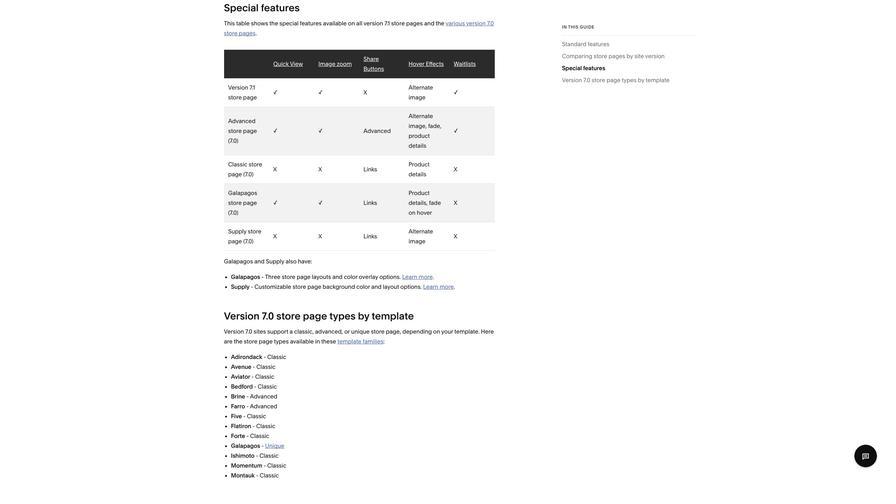 Task type: describe. For each thing, give the bounding box(es) containing it.
product for details
[[409, 161, 430, 168]]

sites
[[254, 328, 266, 335]]

- right the brine
[[247, 393, 249, 400]]

buttons
[[364, 65, 384, 72]]

classic,
[[294, 328, 314, 335]]

1 horizontal spatial template
[[372, 310, 414, 322]]

page inside galapagos store page (7.0)
[[243, 199, 257, 207]]

alternate image, fade, product details
[[409, 113, 442, 149]]

hover
[[417, 209, 432, 216]]

standard features link
[[562, 39, 610, 51]]

forte
[[231, 433, 245, 440]]

page inside classic store page (7.0)
[[228, 171, 242, 178]]

site
[[635, 53, 644, 60]]

alternate for advanced
[[409, 113, 433, 120]]

(7.0) for advanced store page (7.0)
[[228, 137, 238, 144]]

classic store page (7.0)
[[228, 161, 262, 178]]

page,
[[386, 328, 401, 335]]

store inside various version 7.0 store pages
[[224, 30, 238, 37]]

or
[[344, 328, 350, 335]]

store inside classic store page (7.0)
[[249, 161, 262, 168]]

quick
[[273, 60, 289, 67]]

three
[[265, 274, 281, 281]]

links for details
[[364, 166, 377, 173]]

0 horizontal spatial template
[[338, 338, 361, 345]]

store inside comparing store pages by site version link
[[594, 53, 607, 60]]

view
[[290, 60, 303, 67]]

waitlists link
[[454, 60, 476, 67]]

special features link
[[562, 63, 605, 75]]

(7.0) for classic store page (7.0)
[[243, 171, 254, 178]]

in
[[315, 338, 320, 345]]

1 horizontal spatial .
[[433, 274, 434, 281]]

learn more link for - customizable store page background color and layout options.
[[423, 283, 454, 291]]

alternate for x
[[409, 84, 433, 91]]

standard
[[562, 41, 587, 48]]

pages inside various version 7.0 store pages
[[239, 30, 256, 37]]

1 horizontal spatial 7.1
[[385, 20, 390, 27]]

and up customizable
[[254, 258, 265, 265]]

- right five
[[243, 413, 246, 420]]

7.0 up sites
[[262, 310, 274, 322]]

overlay
[[359, 274, 378, 281]]

store inside the advanced store page (7.0)
[[228, 127, 242, 135]]

image zoom
[[318, 60, 352, 67]]

2 horizontal spatial version
[[645, 53, 665, 60]]

galapagos store page (7.0)
[[228, 190, 257, 216]]

7.1 inside the "version 7.1 store page"
[[250, 84, 255, 91]]

links for details,
[[364, 199, 377, 207]]

image
[[318, 60, 336, 67]]

1 vertical spatial color
[[356, 283, 370, 291]]

hover effects
[[409, 60, 444, 67]]

support
[[267, 328, 288, 335]]

five
[[231, 413, 242, 420]]

template families :
[[338, 338, 385, 345]]

here
[[481, 328, 494, 335]]

1 vertical spatial learn
[[423, 283, 438, 291]]

learn more link for three store page layouts and color overlay options.
[[402, 274, 433, 281]]

advanced store page (7.0)
[[228, 118, 257, 144]]

hover effects link
[[409, 60, 444, 67]]

advanced,
[[315, 328, 343, 335]]

1 vertical spatial supply
[[266, 258, 284, 265]]

product details
[[409, 161, 430, 178]]

standard features
[[562, 41, 610, 48]]

details inside product details
[[409, 171, 426, 178]]

effects
[[426, 60, 444, 67]]

store inside supply store page (7.0)
[[248, 228, 262, 235]]

this
[[568, 24, 579, 30]]

alternate image for ✓
[[409, 84, 433, 101]]

hover
[[409, 60, 425, 67]]

version inside the "version 7.1 store page"
[[228, 84, 248, 91]]

available inside version 7.0 sites support a classic, advanced, or unique store page, depending on your template. here are the store page types available in these
[[290, 338, 314, 345]]

comparing store pages by site version
[[562, 53, 665, 60]]

supply store page (7.0)
[[228, 228, 262, 245]]

page inside version 7.0 sites support a classic, advanced, or unique store page, depending on your template. here are the store page types available in these
[[259, 338, 273, 345]]

2 vertical spatial pages
[[609, 53, 625, 60]]

- right 'montauk'
[[256, 472, 258, 479]]

galapagos and supply also have:
[[224, 258, 312, 265]]

0 vertical spatial available
[[323, 20, 347, 27]]

- right farro
[[247, 403, 249, 410]]

classic inside classic store page (7.0)
[[228, 161, 247, 168]]

special
[[280, 20, 299, 27]]

product details, fade on hover
[[409, 190, 441, 216]]

types inside "version 7.0 store page types by template" link
[[622, 77, 637, 84]]

quick view
[[273, 60, 303, 67]]

guide
[[580, 24, 595, 30]]

image for ✓
[[409, 94, 426, 101]]

comparing store pages by site version link
[[562, 51, 665, 63]]

in this guide
[[562, 24, 595, 30]]

- left customizable
[[251, 283, 253, 291]]

version 7.0 sites support a classic, advanced, or unique store page, depending on your template. here are the store page types available in these
[[224, 328, 494, 345]]

1 vertical spatial types
[[330, 310, 356, 322]]

template families link
[[338, 338, 384, 345]]

- left unique
[[262, 443, 264, 450]]

families
[[363, 338, 384, 345]]

various version 7.0 store pages link
[[224, 20, 494, 37]]

features right special
[[300, 20, 322, 27]]

momentum
[[231, 462, 262, 470]]

- left the three at the bottom
[[262, 274, 264, 281]]

background
[[323, 283, 355, 291]]

have:
[[298, 258, 312, 265]]

0 horizontal spatial version 7.0 store page types by template
[[224, 310, 414, 322]]

farro
[[231, 403, 245, 410]]

this
[[224, 20, 235, 27]]

your
[[441, 328, 453, 335]]

supply inside galapagos - three store page layouts and color overlay options. learn more . supply - customizable store page background color and layout options. learn more .
[[231, 283, 250, 291]]

galapagos for -
[[231, 274, 260, 281]]

are
[[224, 338, 233, 345]]

- right ishimoto
[[256, 453, 258, 460]]

share buttons
[[364, 55, 384, 72]]

0 vertical spatial special features
[[224, 2, 300, 14]]

alternate for links
[[409, 228, 433, 235]]

comparing
[[562, 53, 592, 60]]

links for image
[[364, 233, 377, 240]]

also
[[286, 258, 297, 265]]

galapagos for store
[[228, 190, 257, 197]]

image,
[[409, 123, 427, 130]]



Task type: vqa. For each thing, say whether or not it's contained in the screenshot.


Task type: locate. For each thing, give the bounding box(es) containing it.
on left all
[[348, 20, 355, 27]]

available left all
[[323, 20, 347, 27]]

details up details,
[[409, 171, 426, 178]]

version right site at the right top
[[645, 53, 665, 60]]

1 vertical spatial 7.1
[[250, 84, 255, 91]]

7.0
[[487, 20, 494, 27], [584, 77, 591, 84], [262, 310, 274, 322], [245, 328, 252, 335]]

1 vertical spatial pages
[[239, 30, 256, 37]]

7.1
[[385, 20, 390, 27], [250, 84, 255, 91]]

0 vertical spatial on
[[348, 20, 355, 27]]

in
[[562, 24, 567, 30]]

0 vertical spatial special
[[224, 2, 259, 14]]

0 vertical spatial types
[[622, 77, 637, 84]]

0 horizontal spatial by
[[358, 310, 369, 322]]

bedford
[[231, 383, 253, 390]]

1 horizontal spatial on
[[409, 209, 416, 216]]

2 horizontal spatial on
[[433, 328, 440, 335]]

store inside galapagos store page (7.0)
[[228, 199, 242, 207]]

version 7.0 store page types by template
[[562, 77, 670, 84], [224, 310, 414, 322]]

template
[[646, 77, 670, 84], [372, 310, 414, 322], [338, 338, 361, 345]]

2 product from the top
[[409, 190, 430, 197]]

1 vertical spatial options.
[[401, 283, 422, 291]]

special
[[224, 2, 259, 14], [562, 65, 582, 72]]

supply up the three at the bottom
[[266, 258, 284, 265]]

0 horizontal spatial on
[[348, 20, 355, 27]]

details
[[409, 142, 426, 149], [409, 171, 426, 178]]

aviator
[[231, 374, 250, 381]]

version 7.0 store page types by template down comparing store pages by site version link on the right top of page
[[562, 77, 670, 84]]

(7.0) inside supply store page (7.0)
[[243, 238, 254, 245]]

on inside version 7.0 sites support a classic, advanced, or unique store page, depending on your template. here are the store page types available in these
[[433, 328, 440, 335]]

- right flatiron
[[253, 423, 255, 430]]

product inside product details, fade on hover
[[409, 190, 430, 197]]

the left various
[[436, 20, 445, 27]]

image down hover
[[409, 238, 426, 245]]

details down "product"
[[409, 142, 426, 149]]

2 details from the top
[[409, 171, 426, 178]]

product
[[409, 132, 430, 139]]

0 horizontal spatial available
[[290, 338, 314, 345]]

waitlists
[[454, 60, 476, 67]]

options. right layout on the left
[[401, 283, 422, 291]]

7.0 left sites
[[245, 328, 252, 335]]

0 vertical spatial product
[[409, 161, 430, 168]]

7.0 inside version 7.0 sites support a classic, advanced, or unique store page, depending on your template. here are the store page types available in these
[[245, 328, 252, 335]]

0 horizontal spatial special features
[[224, 2, 300, 14]]

(7.0) inside classic store page (7.0)
[[243, 171, 254, 178]]

classic
[[228, 161, 247, 168], [267, 354, 286, 361], [256, 364, 276, 371], [255, 374, 274, 381], [258, 383, 277, 390], [247, 413, 266, 420], [256, 423, 275, 430], [250, 433, 269, 440], [260, 453, 279, 460], [267, 462, 287, 470], [260, 472, 279, 479]]

0 horizontal spatial version
[[364, 20, 383, 27]]

and
[[424, 20, 435, 27], [254, 258, 265, 265], [332, 274, 343, 281], [371, 283, 382, 291]]

version
[[562, 77, 582, 84], [228, 84, 248, 91], [224, 310, 260, 322], [224, 328, 244, 335]]

product
[[409, 161, 430, 168], [409, 190, 430, 197]]

supply inside supply store page (7.0)
[[228, 228, 247, 235]]

montauk
[[231, 472, 255, 479]]

1 vertical spatial on
[[409, 209, 416, 216]]

- right momentum
[[264, 462, 266, 470]]

0 vertical spatial supply
[[228, 228, 247, 235]]

0 vertical spatial color
[[344, 274, 358, 281]]

adirondack - classic avenue - classic aviator - classic bedford - classic brine - advanced farro - advanced five - classic flatiron - classic forte - classic galapagos - unique ishimoto - classic momentum - classic montauk - classic
[[231, 354, 287, 479]]

page inside supply store page (7.0)
[[228, 238, 242, 245]]

1 vertical spatial product
[[409, 190, 430, 197]]

2 vertical spatial on
[[433, 328, 440, 335]]

color
[[344, 274, 358, 281], [356, 283, 370, 291]]

2 links from the top
[[364, 199, 377, 207]]

template.
[[455, 328, 480, 335]]

by down site at the right top
[[638, 77, 645, 84]]

share buttons link
[[364, 55, 384, 72]]

image
[[409, 94, 426, 101], [409, 238, 426, 245]]

1 horizontal spatial more
[[440, 283, 454, 291]]

alternate image
[[409, 84, 433, 101], [409, 228, 433, 245]]

3 links from the top
[[364, 233, 377, 240]]

options. up layout on the left
[[380, 274, 401, 281]]

2 vertical spatial by
[[358, 310, 369, 322]]

version inside version 7.0 sites support a classic, advanced, or unique store page, depending on your template. here are the store page types available in these
[[224, 328, 244, 335]]

color up the background
[[344, 274, 358, 281]]

version 7.0 store page types by template up advanced,
[[224, 310, 414, 322]]

2 horizontal spatial types
[[622, 77, 637, 84]]

1 alternate from the top
[[409, 84, 433, 91]]

special up table
[[224, 2, 259, 14]]

0 horizontal spatial types
[[274, 338, 289, 345]]

1 product from the top
[[409, 161, 430, 168]]

1 details from the top
[[409, 142, 426, 149]]

- right forte
[[247, 433, 249, 440]]

1 vertical spatial learn more link
[[423, 283, 454, 291]]

details inside the alternate image, fade, product details
[[409, 142, 426, 149]]

0 vertical spatial 7.1
[[385, 20, 390, 27]]

galapagos down supply store page (7.0)
[[224, 258, 253, 265]]

2 alternate from the top
[[409, 113, 433, 120]]

this table shows the special features available on all version 7.1 store pages and the
[[224, 20, 446, 27]]

2 vertical spatial links
[[364, 233, 377, 240]]

product up details,
[[409, 190, 430, 197]]

0 horizontal spatial pages
[[239, 30, 256, 37]]

unique link
[[265, 443, 284, 450]]

on left your
[[433, 328, 440, 335]]

product down "product"
[[409, 161, 430, 168]]

advanced inside the advanced store page (7.0)
[[228, 118, 256, 125]]

on inside product details, fade on hover
[[409, 209, 416, 216]]

0 vertical spatial more
[[419, 274, 433, 281]]

version right all
[[364, 20, 383, 27]]

1 vertical spatial special features
[[562, 65, 605, 72]]

version 7.1 store page
[[228, 84, 257, 101]]

0 vertical spatial alternate image
[[409, 84, 433, 101]]

2 horizontal spatial .
[[454, 283, 455, 291]]

page
[[607, 77, 621, 84], [243, 94, 257, 101], [243, 127, 257, 135], [228, 171, 242, 178], [243, 199, 257, 207], [228, 238, 242, 245], [297, 274, 311, 281], [308, 283, 321, 291], [303, 310, 327, 322], [259, 338, 273, 345]]

image for x
[[409, 238, 426, 245]]

alternate inside the alternate image, fade, product details
[[409, 113, 433, 120]]

0 horizontal spatial learn
[[402, 274, 417, 281]]

7.0 right various
[[487, 20, 494, 27]]

table
[[236, 20, 250, 27]]

details,
[[409, 199, 428, 207]]

various version 7.0 store pages
[[224, 20, 494, 37]]

- down adirondack
[[253, 364, 255, 371]]

1 horizontal spatial by
[[627, 53, 633, 60]]

(7.0) inside galapagos store page (7.0)
[[228, 209, 238, 216]]

types down support
[[274, 338, 289, 345]]

0 vertical spatial image
[[409, 94, 426, 101]]

1 horizontal spatial special
[[562, 65, 582, 72]]

2 image from the top
[[409, 238, 426, 245]]

(7.0) for supply store page (7.0)
[[243, 238, 254, 245]]

supply
[[228, 228, 247, 235], [266, 258, 284, 265], [231, 283, 250, 291]]

1 vertical spatial template
[[372, 310, 414, 322]]

alternate image for x
[[409, 228, 433, 245]]

(7.0) for galapagos store page (7.0)
[[228, 209, 238, 216]]

all
[[356, 20, 362, 27]]

version inside various version 7.0 store pages
[[466, 20, 486, 27]]

1 vertical spatial version 7.0 store page types by template
[[224, 310, 414, 322]]

2 vertical spatial .
[[454, 283, 455, 291]]

special features down comparing
[[562, 65, 605, 72]]

0 vertical spatial details
[[409, 142, 426, 149]]

store inside "version 7.0 store page types by template" link
[[592, 77, 605, 84]]

0 vertical spatial links
[[364, 166, 377, 173]]

version
[[364, 20, 383, 27], [466, 20, 486, 27], [645, 53, 665, 60]]

galapagos
[[228, 190, 257, 197], [224, 258, 253, 265], [231, 274, 260, 281], [231, 443, 260, 450]]

and up the background
[[332, 274, 343, 281]]

0 horizontal spatial special
[[224, 2, 259, 14]]

by up "unique"
[[358, 310, 369, 322]]

color down the overlay
[[356, 283, 370, 291]]

1 vertical spatial details
[[409, 171, 426, 178]]

these
[[321, 338, 336, 345]]

7.0 inside various version 7.0 store pages
[[487, 20, 494, 27]]

version 7.0 store page types by template link
[[562, 75, 670, 87]]

- right adirondack
[[264, 354, 266, 361]]

galapagos - three store page layouts and color overlay options. learn more . supply - customizable store page background color and layout options. learn more .
[[231, 274, 455, 291]]

page inside the advanced store page (7.0)
[[243, 127, 257, 135]]

1 vertical spatial special
[[562, 65, 582, 72]]

store inside the "version 7.1 store page"
[[228, 94, 242, 101]]

1 horizontal spatial version
[[466, 20, 486, 27]]

1 links from the top
[[364, 166, 377, 173]]

pages
[[406, 20, 423, 27], [239, 30, 256, 37], [609, 53, 625, 60]]

galapagos left the three at the bottom
[[231, 274, 260, 281]]

2 horizontal spatial the
[[436, 20, 445, 27]]

features up comparing store pages by site version
[[588, 41, 610, 48]]

2 vertical spatial template
[[338, 338, 361, 345]]

on down details,
[[409, 209, 416, 216]]

version right various
[[466, 20, 486, 27]]

image up image,
[[409, 94, 426, 101]]

ishimoto
[[231, 453, 255, 460]]

customizable
[[254, 283, 291, 291]]

learn more link
[[402, 274, 433, 281], [423, 283, 454, 291]]

types down site at the right top
[[622, 77, 637, 84]]

0 vertical spatial by
[[627, 53, 633, 60]]

and left various
[[424, 20, 435, 27]]

the
[[270, 20, 278, 27], [436, 20, 445, 27], [234, 338, 243, 345]]

layout
[[383, 283, 399, 291]]

0 horizontal spatial .
[[256, 30, 258, 37]]

features up special
[[261, 2, 300, 14]]

7.0 down special features link
[[584, 77, 591, 84]]

0 horizontal spatial 7.1
[[250, 84, 255, 91]]

(7.0) up galapagos store page (7.0)
[[243, 171, 254, 178]]

more
[[419, 274, 433, 281], [440, 283, 454, 291]]

learn
[[402, 274, 417, 281], [423, 283, 438, 291]]

available down classic,
[[290, 338, 314, 345]]

avenue
[[231, 364, 251, 371]]

1 vertical spatial by
[[638, 77, 645, 84]]

zoom
[[337, 60, 352, 67]]

flatiron
[[231, 423, 251, 430]]

layouts
[[312, 274, 331, 281]]

brine
[[231, 393, 245, 400]]

2 horizontal spatial pages
[[609, 53, 625, 60]]

3 alternate from the top
[[409, 228, 433, 235]]

galapagos inside adirondack - classic avenue - classic aviator - classic bedford - classic brine - advanced farro - advanced five - classic flatiron - classic forte - classic galapagos - unique ishimoto - classic momentum - classic montauk - classic
[[231, 443, 260, 450]]

2 vertical spatial alternate
[[409, 228, 433, 235]]

1 horizontal spatial special features
[[562, 65, 605, 72]]

share
[[364, 55, 379, 62]]

fade
[[429, 199, 441, 207]]

a
[[290, 328, 293, 335]]

0 vertical spatial .
[[256, 30, 258, 37]]

options.
[[380, 274, 401, 281], [401, 283, 422, 291]]

store
[[391, 20, 405, 27], [224, 30, 238, 37], [594, 53, 607, 60], [592, 77, 605, 84], [228, 94, 242, 101], [228, 127, 242, 135], [249, 161, 262, 168], [228, 199, 242, 207], [248, 228, 262, 235], [282, 274, 295, 281], [293, 283, 306, 291], [276, 310, 301, 322], [371, 328, 385, 335], [244, 338, 258, 345]]

the right shows
[[270, 20, 278, 27]]

by left site at the right top
[[627, 53, 633, 60]]

page inside the "version 7.1 store page"
[[243, 94, 257, 101]]

shows
[[251, 20, 268, 27]]

supply down galapagos store page (7.0)
[[228, 228, 247, 235]]

1 horizontal spatial types
[[330, 310, 356, 322]]

on
[[348, 20, 355, 27], [409, 209, 416, 216], [433, 328, 440, 335]]

- right aviator
[[252, 374, 254, 381]]

and down the overlay
[[371, 283, 382, 291]]

galapagos for and
[[224, 258, 253, 265]]

1 horizontal spatial pages
[[406, 20, 423, 27]]

galapagos up ishimoto
[[231, 443, 260, 450]]

alternate
[[409, 84, 433, 91], [409, 113, 433, 120], [409, 228, 433, 235]]

2 horizontal spatial by
[[638, 77, 645, 84]]

1 alternate image from the top
[[409, 84, 433, 101]]

1 image from the top
[[409, 94, 426, 101]]

the right are
[[234, 338, 243, 345]]

1 vertical spatial alternate
[[409, 113, 433, 120]]

1 horizontal spatial the
[[270, 20, 278, 27]]

(7.0) up supply store page (7.0)
[[228, 209, 238, 216]]

the inside version 7.0 sites support a classic, advanced, or unique store page, depending on your template. here are the store page types available in these
[[234, 338, 243, 345]]

various
[[446, 20, 465, 27]]

0 vertical spatial options.
[[380, 274, 401, 281]]

(7.0) up classic store page (7.0)
[[228, 137, 238, 144]]

(7.0) up galapagos and supply also have:
[[243, 238, 254, 245]]

advanced
[[228, 118, 256, 125], [364, 127, 391, 135], [250, 393, 277, 400], [250, 403, 277, 410]]

1 vertical spatial image
[[409, 238, 426, 245]]

(7.0) inside the advanced store page (7.0)
[[228, 137, 238, 144]]

1 vertical spatial more
[[440, 283, 454, 291]]

1 horizontal spatial version 7.0 store page types by template
[[562, 77, 670, 84]]

0 vertical spatial pages
[[406, 20, 423, 27]]

depending
[[403, 328, 432, 335]]

0 horizontal spatial more
[[419, 274, 433, 281]]

0 vertical spatial template
[[646, 77, 670, 84]]

unique
[[265, 443, 284, 450]]

1 horizontal spatial learn
[[423, 283, 438, 291]]

special features
[[224, 2, 300, 14], [562, 65, 605, 72]]

2 horizontal spatial template
[[646, 77, 670, 84]]

1 horizontal spatial available
[[323, 20, 347, 27]]

special down comparing
[[562, 65, 582, 72]]

2 alternate image from the top
[[409, 228, 433, 245]]

:
[[384, 338, 385, 345]]

galapagos inside galapagos - three store page layouts and color overlay options. learn more . supply - customizable store page background color and layout options. learn more .
[[231, 274, 260, 281]]

types inside version 7.0 sites support a classic, advanced, or unique store page, depending on your template. here are the store page types available in these
[[274, 338, 289, 345]]

types up the or
[[330, 310, 356, 322]]

- right bedford
[[254, 383, 256, 390]]

0 horizontal spatial the
[[234, 338, 243, 345]]

features down comparing
[[583, 65, 605, 72]]

quick view link
[[273, 60, 303, 67]]

1 vertical spatial alternate image
[[409, 228, 433, 245]]

special features up shows
[[224, 2, 300, 14]]

unique
[[351, 328, 370, 335]]

1 vertical spatial available
[[290, 338, 314, 345]]

2 vertical spatial types
[[274, 338, 289, 345]]

0 vertical spatial learn
[[402, 274, 417, 281]]

fade,
[[428, 123, 442, 130]]

product for details,
[[409, 190, 430, 197]]

1 vertical spatial links
[[364, 199, 377, 207]]

supply left customizable
[[231, 283, 250, 291]]

adirondack
[[231, 354, 262, 361]]

0 vertical spatial alternate
[[409, 84, 433, 91]]

0 vertical spatial version 7.0 store page types by template
[[562, 77, 670, 84]]

-
[[262, 274, 264, 281], [251, 283, 253, 291], [264, 354, 266, 361], [253, 364, 255, 371], [252, 374, 254, 381], [254, 383, 256, 390], [247, 393, 249, 400], [247, 403, 249, 410], [243, 413, 246, 420], [253, 423, 255, 430], [247, 433, 249, 440], [262, 443, 264, 450], [256, 453, 258, 460], [264, 462, 266, 470], [256, 472, 258, 479]]

1 vertical spatial .
[[433, 274, 434, 281]]

0 vertical spatial learn more link
[[402, 274, 433, 281]]

image zoom link
[[318, 60, 352, 67]]

2 vertical spatial supply
[[231, 283, 250, 291]]

galapagos down classic store page (7.0)
[[228, 190, 257, 197]]



